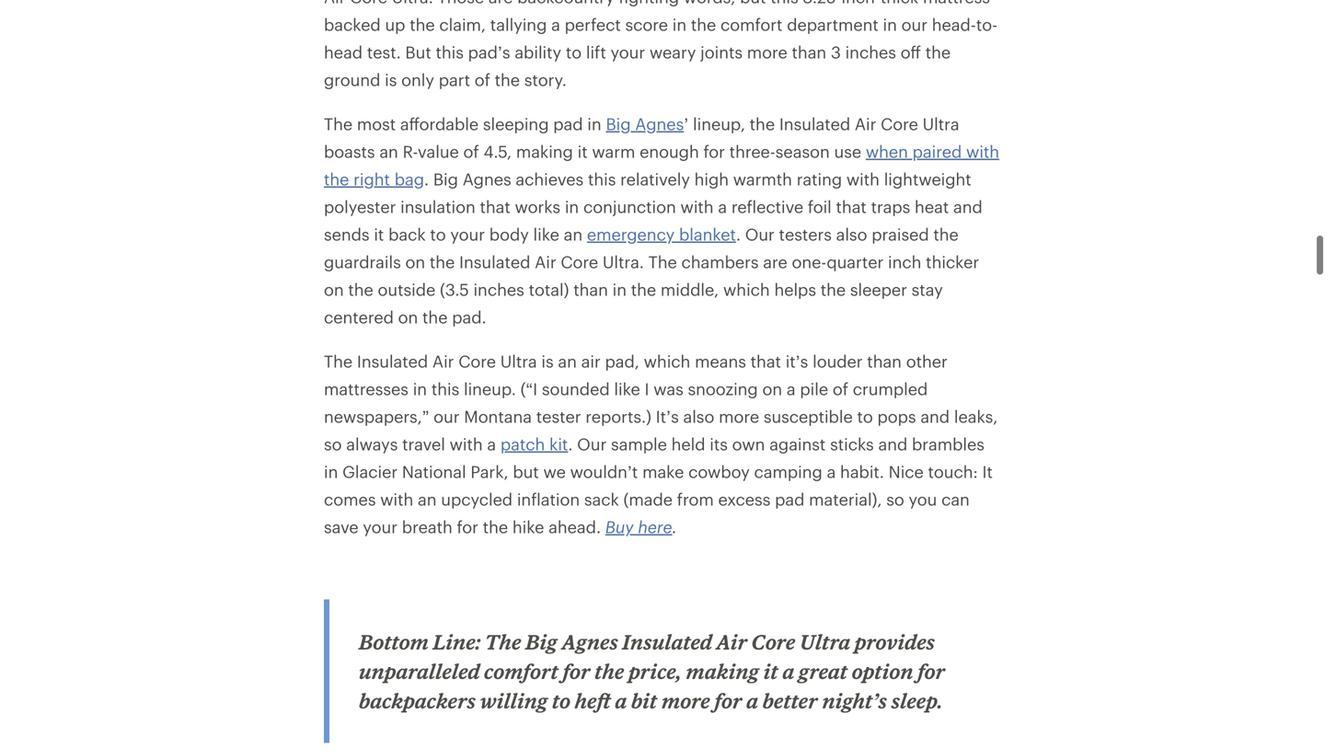 Task type: vqa. For each thing, say whether or not it's contained in the screenshot.
EXPERT ADVICE link
no



Task type: describe. For each thing, give the bounding box(es) containing it.
("i
[[521, 379, 538, 399]]

ahead.
[[549, 517, 601, 537]]

which inside the insulated air core ultra is an air pad, which means that it's louder than other mattresses in this lineup. ("i sounded like i was snoozing on a pile of crumpled newspapers," our montana tester reports.) it's also more susceptible to pops and leaks, so always travel with a
[[644, 352, 691, 371]]

pile
[[800, 379, 829, 399]]

the inside ' lineup, the insulated air core ultra boasts an r-value of 4.5, making it warm enough for three-season use
[[750, 114, 775, 134]]

pad inside . our sample held its own against sticks and brambles in glacier national park, but we wouldn't make cowboy camping a habit. nice touch: it comes with an upcycled inflation sack (made from excess pad material), so you can save your breath for the hike ahead.
[[775, 490, 805, 509]]

with inside when paired with the right bag
[[967, 142, 1000, 161]]

foil
[[808, 197, 832, 216]]

to inside bottom line: the big agnes insulated air core ultra provides unparalleled comfort for the price, making it a great option for backpackers willing to heft a bit more for a better night's sleep.
[[552, 689, 571, 713]]

patch kit link
[[501, 435, 568, 454]]

ultra.
[[603, 252, 644, 272]]

here
[[638, 517, 672, 537]]

also inside the insulated air core ultra is an air pad, which means that it's louder than other mattresses in this lineup. ("i sounded like i was snoozing on a pile of crumpled newspapers," our montana tester reports.) it's also more susceptible to pops and leaks, so always travel with a
[[683, 407, 715, 426]]

in inside . our testers also praised the guardrails on the insulated air core ultra. the chambers are one-quarter inch thicker on the outside (3.5 inches total) than in the middle, which helps the sleeper stay centered on the pad.
[[613, 280, 627, 299]]

air inside bottom line: the big agnes insulated air core ultra provides unparalleled comfort for the price, making it a great option for backpackers willing to heft a bit more for a better night's sleep.
[[717, 630, 748, 654]]

save
[[324, 517, 359, 537]]

line:
[[433, 630, 481, 654]]

bottom
[[359, 630, 429, 654]]

the inside . our testers also praised the guardrails on the insulated air core ultra. the chambers are one-quarter inch thicker on the outside (3.5 inches total) than in the middle, which helps the sleeper stay centered on the pad.
[[649, 252, 677, 272]]

more inside bottom line: the big agnes insulated air core ultra provides unparalleled comfort for the price, making it a great option for backpackers willing to heft a bit more for a better night's sleep.
[[662, 689, 711, 713]]

night's
[[822, 689, 887, 713]]

also inside . our testers also praised the guardrails on the insulated air core ultra. the chambers are one-quarter inch thicker on the outside (3.5 inches total) than in the middle, which helps the sleeper stay centered on the pad.
[[836, 225, 868, 244]]

on down outside
[[398, 308, 418, 327]]

an inside . our sample held its own against sticks and brambles in glacier national park, but we wouldn't make cowboy camping a habit. nice touch: it comes with an upcycled inflation sack (made from excess pad material), so you can save your breath for the hike ahead.
[[418, 490, 437, 509]]

heft
[[575, 689, 611, 713]]

and inside . big agnes achieves this relatively high warmth rating with lightweight polyester insulation that works in conjunction with a reflective foil that traps heat and sends it back to your body like an
[[954, 197, 983, 216]]

its
[[710, 435, 728, 454]]

always
[[346, 435, 398, 454]]

total)
[[529, 280, 569, 299]]

of inside ' lineup, the insulated air core ultra boasts an r-value of 4.5, making it warm enough for three-season use
[[464, 142, 479, 161]]

with up blanket
[[681, 197, 714, 216]]

lineup,
[[693, 114, 746, 134]]

it
[[983, 462, 993, 482]]

air
[[581, 352, 601, 371]]

insulated inside ' lineup, the insulated air core ultra boasts an r-value of 4.5, making it warm enough for three-season use
[[780, 114, 851, 134]]

conjunction
[[584, 197, 676, 216]]

core inside bottom line: the big agnes insulated air core ultra provides unparalleled comfort for the price, making it a great option for backpackers willing to heft a bit more for a better night's sleep.
[[752, 630, 796, 654]]

sleep.
[[892, 689, 943, 713]]

it inside bottom line: the big agnes insulated air core ultra provides unparalleled comfort for the price, making it a great option for backpackers willing to heft a bit more for a better night's sleep.
[[764, 660, 779, 684]]

inches
[[474, 280, 525, 299]]

lineup.
[[464, 379, 516, 399]]

ultra inside the insulated air core ultra is an air pad, which means that it's louder than other mattresses in this lineup. ("i sounded like i was snoozing on a pile of crumpled newspapers," our montana tester reports.) it's also more susceptible to pops and leaks, so always travel with a
[[500, 352, 537, 371]]

a up park,
[[487, 435, 496, 454]]

core inside ' lineup, the insulated air core ultra boasts an r-value of 4.5, making it warm enough for three-season use
[[881, 114, 919, 134]]

the up boasts
[[324, 114, 353, 134]]

susceptible
[[764, 407, 853, 426]]

'
[[684, 114, 689, 134]]

2 horizontal spatial big
[[606, 114, 631, 134]]

praised
[[872, 225, 929, 244]]

our
[[434, 407, 460, 426]]

the inside when paired with the right bag
[[324, 170, 349, 189]]

the down ultra.
[[631, 280, 656, 299]]

a left pile
[[787, 379, 796, 399]]

the inside the insulated air core ultra is an air pad, which means that it's louder than other mattresses in this lineup. ("i sounded like i was snoozing on a pile of crumpled newspapers," our montana tester reports.) it's also more susceptible to pops and leaks, so always travel with a
[[324, 352, 353, 371]]

rating
[[797, 170, 842, 189]]

in up warm on the top
[[588, 114, 602, 134]]

our for sample
[[577, 435, 607, 454]]

comfort
[[484, 660, 559, 684]]

right
[[354, 170, 390, 189]]

park,
[[471, 462, 509, 482]]

a inside . our sample held its own against sticks and brambles in glacier national park, but we wouldn't make cowboy camping a habit. nice touch: it comes with an upcycled inflation sack (made from excess pad material), so you can save your breath for the hike ahead.
[[827, 462, 836, 482]]

value
[[418, 142, 459, 161]]

like inside . big agnes achieves this relatively high warmth rating with lightweight polyester insulation that works in conjunction with a reflective foil that traps heat and sends it back to your body like an
[[533, 225, 560, 244]]

2 horizontal spatial that
[[836, 197, 867, 216]]

the down (3.5
[[423, 308, 448, 327]]

outside
[[378, 280, 436, 299]]

with inside . our sample held its own against sticks and brambles in glacier national park, but we wouldn't make cowboy camping a habit. nice touch: it comes with an upcycled inflation sack (made from excess pad material), so you can save your breath for the hike ahead.
[[380, 490, 414, 509]]

0 vertical spatial agnes
[[635, 114, 684, 134]]

in inside . big agnes achieves this relatively high warmth rating with lightweight polyester insulation that works in conjunction with a reflective foil that traps heat and sends it back to your body like an
[[565, 197, 579, 216]]

excess
[[718, 490, 771, 509]]

pops
[[878, 407, 916, 426]]

and inside the insulated air core ultra is an air pad, which means that it's louder than other mattresses in this lineup. ("i sounded like i was snoozing on a pile of crumpled newspapers," our montana tester reports.) it's also more susceptible to pops and leaks, so always travel with a
[[921, 407, 950, 426]]

warmth
[[733, 170, 792, 189]]

patch kit
[[501, 435, 568, 454]]

core inside . our testers also praised the guardrails on the insulated air core ultra. the chambers are one-quarter inch thicker on the outside (3.5 inches total) than in the middle, which helps the sleeper stay centered on the pad.
[[561, 252, 598, 272]]

r-
[[403, 142, 418, 161]]

high
[[695, 170, 729, 189]]

air inside . our testers also praised the guardrails on the insulated air core ultra. the chambers are one-quarter inch thicker on the outside (3.5 inches total) than in the middle, which helps the sleeper stay centered on the pad.
[[535, 252, 557, 272]]

when paired with the right bag
[[324, 142, 1000, 189]]

patch
[[501, 435, 545, 454]]

in inside . our sample held its own against sticks and brambles in glacier national park, but we wouldn't make cowboy camping a habit. nice touch: it comes with an upcycled inflation sack (made from excess pad material), so you can save your breath for the hike ahead.
[[324, 462, 338, 482]]

option
[[852, 660, 914, 684]]

the up thicker
[[934, 225, 959, 244]]

agnes inside bottom line: the big agnes insulated air core ultra provides unparalleled comfort for the price, making it a great option for backpackers willing to heft a bit more for a better night's sleep.
[[562, 630, 618, 654]]

buy
[[606, 517, 634, 537]]

nice
[[889, 462, 924, 482]]

than inside the insulated air core ultra is an air pad, which means that it's louder than other mattresses in this lineup. ("i sounded like i was snoozing on a pile of crumpled newspapers," our montana tester reports.) it's also more susceptible to pops and leaks, so always travel with a
[[867, 352, 902, 371]]

than inside . our testers also praised the guardrails on the insulated air core ultra. the chambers are one-quarter inch thicker on the outside (3.5 inches total) than in the middle, which helps the sleeper stay centered on the pad.
[[574, 280, 608, 299]]

sleeping
[[483, 114, 549, 134]]

. for agnes
[[424, 170, 429, 189]]

. our testers also praised the guardrails on the insulated air core ultra. the chambers are one-quarter inch thicker on the outside (3.5 inches total) than in the middle, which helps the sleeper stay centered on the pad.
[[324, 225, 980, 327]]

ultra inside ' lineup, the insulated air core ultra boasts an r-value of 4.5, making it warm enough for three-season use
[[923, 114, 960, 134]]

when
[[866, 142, 908, 161]]

most
[[357, 114, 396, 134]]

sack
[[584, 490, 619, 509]]

a up better
[[783, 660, 795, 684]]

testers
[[779, 225, 832, 244]]

touch:
[[928, 462, 978, 482]]

to inside the insulated air core ultra is an air pad, which means that it's louder than other mattresses in this lineup. ("i sounded like i was snoozing on a pile of crumpled newspapers," our montana tester reports.) it's also more susceptible to pops and leaks, so always travel with a
[[857, 407, 873, 426]]

hike
[[513, 517, 544, 537]]

emergency blanket
[[587, 225, 736, 244]]

. for testers
[[736, 225, 741, 244]]

held
[[672, 435, 706, 454]]

big inside . big agnes achieves this relatively high warmth rating with lightweight polyester insulation that works in conjunction with a reflective foil that traps heat and sends it back to your body like an
[[433, 170, 458, 189]]

one-
[[792, 252, 827, 272]]

buy here link
[[606, 517, 672, 537]]

sounded
[[542, 379, 610, 399]]

are
[[763, 252, 788, 272]]

it's
[[656, 407, 679, 426]]

big agnes link
[[606, 114, 684, 134]]

camping
[[754, 462, 823, 482]]

this inside the insulated air core ultra is an air pad, which means that it's louder than other mattresses in this lineup. ("i sounded like i was snoozing on a pile of crumpled newspapers," our montana tester reports.) it's also more susceptible to pops and leaks, so always travel with a
[[432, 379, 460, 399]]

the inside bottom line: the big agnes insulated air core ultra provides unparalleled comfort for the price, making it a great option for backpackers willing to heft a bit more for a better night's sleep.
[[485, 630, 522, 654]]

use
[[834, 142, 862, 161]]

a left bit
[[615, 689, 627, 713]]

insulated inside bottom line: the big agnes insulated air core ultra provides unparalleled comfort for the price, making it a great option for backpackers willing to heft a bit more for a better night's sleep.
[[623, 630, 712, 654]]

insulated inside . our testers also praised the guardrails on the insulated air core ultra. the chambers are one-quarter inch thicker on the outside (3.5 inches total) than in the middle, which helps the sleeper stay centered on the pad.
[[459, 252, 531, 272]]

an inside ' lineup, the insulated air core ultra boasts an r-value of 4.5, making it warm enough for three-season use
[[380, 142, 398, 161]]

centered
[[324, 308, 394, 327]]

inch
[[888, 252, 922, 272]]

better
[[763, 689, 818, 713]]

tester
[[536, 407, 581, 426]]

like inside the insulated air core ultra is an air pad, which means that it's louder than other mattresses in this lineup. ("i sounded like i was snoozing on a pile of crumpled newspapers," our montana tester reports.) it's also more susceptible to pops and leaks, so always travel with a
[[614, 379, 640, 399]]

which inside . our testers also praised the guardrails on the insulated air core ultra. the chambers are one-quarter inch thicker on the outside (3.5 inches total) than in the middle, which helps the sleeper stay centered on the pad.
[[724, 280, 770, 299]]

the inside bottom line: the big agnes insulated air core ultra provides unparalleled comfort for the price, making it a great option for backpackers willing to heft a bit more for a better night's sleep.
[[595, 660, 625, 684]]

sample
[[611, 435, 667, 454]]

it inside . big agnes achieves this relatively high warmth rating with lightweight polyester insulation that works in conjunction with a reflective foil that traps heat and sends it back to your body like an
[[374, 225, 384, 244]]



Task type: locate. For each thing, give the bounding box(es) containing it.
this up 'our'
[[432, 379, 460, 399]]

. inside . our sample held its own against sticks and brambles in glacier national park, but we wouldn't make cowboy camping a habit. nice touch: it comes with an upcycled inflation sack (made from excess pad material), so you can save your breath for the hike ahead.
[[568, 435, 573, 454]]

0 vertical spatial to
[[430, 225, 446, 244]]

0 vertical spatial pad
[[553, 114, 583, 134]]

your right save
[[363, 517, 398, 537]]

to up sticks
[[857, 407, 873, 426]]

your down "insulation" on the top
[[451, 225, 485, 244]]

agnes up heft
[[562, 630, 618, 654]]

0 horizontal spatial and
[[879, 435, 908, 454]]

make
[[643, 462, 684, 482]]

making inside ' lineup, the insulated air core ultra boasts an r-value of 4.5, making it warm enough for three-season use
[[516, 142, 573, 161]]

national
[[402, 462, 466, 482]]

0 vertical spatial it
[[578, 142, 588, 161]]

for up sleep.
[[918, 660, 946, 684]]

2 vertical spatial to
[[552, 689, 571, 713]]

for left better
[[715, 689, 742, 713]]

bag
[[395, 170, 424, 189]]

0 horizontal spatial your
[[363, 517, 398, 537]]

brambles
[[912, 435, 985, 454]]

an left emergency
[[564, 225, 583, 244]]

like
[[533, 225, 560, 244], [614, 379, 640, 399]]

1 vertical spatial more
[[662, 689, 711, 713]]

core
[[881, 114, 919, 134], [561, 252, 598, 272], [459, 352, 496, 371], [752, 630, 796, 654]]

1 horizontal spatial your
[[451, 225, 485, 244]]

a left habit.
[[827, 462, 836, 482]]

with down use
[[847, 170, 880, 189]]

lightweight
[[884, 170, 972, 189]]

relatively
[[621, 170, 690, 189]]

1 horizontal spatial big
[[526, 630, 558, 654]]

cowboy
[[689, 462, 750, 482]]

1 vertical spatial your
[[363, 517, 398, 537]]

buy here .
[[606, 517, 677, 537]]

2 vertical spatial agnes
[[562, 630, 618, 654]]

works
[[515, 197, 561, 216]]

and down pops
[[879, 435, 908, 454]]

the up comfort
[[485, 630, 522, 654]]

on left pile
[[763, 379, 783, 399]]

to down "insulation" on the top
[[430, 225, 446, 244]]

1 vertical spatial agnes
[[463, 170, 512, 189]]

2 vertical spatial ultra
[[800, 630, 851, 654]]

1 vertical spatial of
[[833, 379, 849, 399]]

more up own
[[719, 407, 759, 426]]

2 horizontal spatial it
[[764, 660, 779, 684]]

so inside the insulated air core ultra is an air pad, which means that it's louder than other mattresses in this lineup. ("i sounded like i was snoozing on a pile of crumpled newspapers," our montana tester reports.) it's also more susceptible to pops and leaks, so always travel with a
[[324, 435, 342, 454]]

sticks
[[830, 435, 874, 454]]

air inside the insulated air core ultra is an air pad, which means that it's louder than other mattresses in this lineup. ("i sounded like i was snoozing on a pile of crumpled newspapers," our montana tester reports.) it's also more susceptible to pops and leaks, so always travel with a
[[433, 352, 454, 371]]

air inside ' lineup, the insulated air core ultra boasts an r-value of 4.5, making it warm enough for three-season use
[[855, 114, 877, 134]]

1 vertical spatial to
[[857, 407, 873, 426]]

1 vertical spatial it
[[374, 225, 384, 244]]

core up when
[[881, 114, 919, 134]]

heat
[[915, 197, 949, 216]]

2 horizontal spatial to
[[857, 407, 873, 426]]

an up breath at the bottom left of page
[[418, 490, 437, 509]]

0 horizontal spatial also
[[683, 407, 715, 426]]

the down quarter
[[821, 280, 846, 299]]

so inside . our sample held its own against sticks and brambles in glacier national park, but we wouldn't make cowboy camping a habit. nice touch: it comes with an upcycled inflation sack (made from excess pad material), so you can save your breath for the hike ahead.
[[887, 490, 905, 509]]

reports.)
[[586, 407, 652, 426]]

2 vertical spatial big
[[526, 630, 558, 654]]

the up heft
[[595, 660, 625, 684]]

0 vertical spatial our
[[745, 225, 775, 244]]

breath
[[402, 517, 453, 537]]

emergency
[[587, 225, 675, 244]]

insulated up season
[[780, 114, 851, 134]]

price,
[[629, 660, 682, 684]]

this down warm on the top
[[588, 170, 616, 189]]

making right price,
[[686, 660, 759, 684]]

on inside the insulated air core ultra is an air pad, which means that it's louder than other mattresses in this lineup. ("i sounded like i was snoozing on a pile of crumpled newspapers," our montana tester reports.) it's also more susceptible to pops and leaks, so always travel with a
[[763, 379, 783, 399]]

0 vertical spatial making
[[516, 142, 573, 161]]

1 vertical spatial so
[[887, 490, 905, 509]]

with inside the insulated air core ultra is an air pad, which means that it's louder than other mattresses in this lineup. ("i sounded like i was snoozing on a pile of crumpled newspapers," our montana tester reports.) it's also more susceptible to pops and leaks, so always travel with a
[[450, 435, 483, 454]]

0 horizontal spatial to
[[430, 225, 446, 244]]

and
[[954, 197, 983, 216], [921, 407, 950, 426], [879, 435, 908, 454]]

1 horizontal spatial making
[[686, 660, 759, 684]]

insulated
[[780, 114, 851, 134], [459, 252, 531, 272], [357, 352, 428, 371], [623, 630, 712, 654]]

chambers
[[682, 252, 759, 272]]

0 horizontal spatial like
[[533, 225, 560, 244]]

1 horizontal spatial ultra
[[800, 630, 851, 654]]

. up "insulation" on the top
[[424, 170, 429, 189]]

inflation
[[517, 490, 580, 509]]

more inside the insulated air core ultra is an air pad, which means that it's louder than other mattresses in this lineup. ("i sounded like i was snoozing on a pile of crumpled newspapers," our montana tester reports.) it's also more susceptible to pops and leaks, so always travel with a
[[719, 407, 759, 426]]

core up lineup.
[[459, 352, 496, 371]]

the down emergency blanket
[[649, 252, 677, 272]]

ultra inside bottom line: the big agnes insulated air core ultra provides unparalleled comfort for the price, making it a great option for backpackers willing to heft a bit more for a better night's sleep.
[[800, 630, 851, 654]]

than right total)
[[574, 280, 608, 299]]

1 vertical spatial ultra
[[500, 352, 537, 371]]

guardrails
[[324, 252, 401, 272]]

' lineup, the insulated air core ultra boasts an r-value of 4.5, making it warm enough for three-season use
[[324, 114, 960, 161]]

your inside . our sample held its own against sticks and brambles in glacier national park, but we wouldn't make cowboy camping a habit. nice touch: it comes with an upcycled inflation sack (made from excess pad material), so you can save your breath for the hike ahead.
[[363, 517, 398, 537]]

unparalleled
[[359, 660, 480, 684]]

more
[[719, 407, 759, 426], [662, 689, 711, 713]]

on down back
[[405, 252, 425, 272]]

three-
[[730, 142, 776, 161]]

1 horizontal spatial more
[[719, 407, 759, 426]]

so left "you"
[[887, 490, 905, 509]]

to left heft
[[552, 689, 571, 713]]

enough
[[640, 142, 699, 161]]

a
[[718, 197, 727, 216], [787, 379, 796, 399], [487, 435, 496, 454], [827, 462, 836, 482], [783, 660, 795, 684], [615, 689, 627, 713], [747, 689, 759, 713]]

glacier
[[343, 462, 398, 482]]

that
[[480, 197, 511, 216], [836, 197, 867, 216], [751, 352, 781, 371]]

0 horizontal spatial our
[[577, 435, 607, 454]]

1 horizontal spatial also
[[836, 225, 868, 244]]

the up three-
[[750, 114, 775, 134]]

a down high
[[718, 197, 727, 216]]

ultra
[[923, 114, 960, 134], [500, 352, 537, 371], [800, 630, 851, 654]]

. for sample
[[568, 435, 573, 454]]

the up (3.5
[[430, 252, 455, 272]]

an
[[380, 142, 398, 161], [564, 225, 583, 244], [558, 352, 577, 371], [418, 490, 437, 509]]

0 horizontal spatial than
[[574, 280, 608, 299]]

a inside . big agnes achieves this relatively high warmth rating with lightweight polyester insulation that works in conjunction with a reflective foil that traps heat and sends it back to your body like an
[[718, 197, 727, 216]]

of left 4.5,
[[464, 142, 479, 161]]

0 vertical spatial ultra
[[923, 114, 960, 134]]

core up better
[[752, 630, 796, 654]]

than up crumpled
[[867, 352, 902, 371]]

a left better
[[747, 689, 759, 713]]

1 horizontal spatial so
[[887, 490, 905, 509]]

0 horizontal spatial more
[[662, 689, 711, 713]]

that up body
[[480, 197, 511, 216]]

that inside the insulated air core ultra is an air pad, which means that it's louder than other mattresses in this lineup. ("i sounded like i was snoozing on a pile of crumpled newspapers," our montana tester reports.) it's also more susceptible to pops and leaks, so always travel with a
[[751, 352, 781, 371]]

2 horizontal spatial ultra
[[923, 114, 960, 134]]

0 vertical spatial also
[[836, 225, 868, 244]]

1 horizontal spatial like
[[614, 379, 640, 399]]

for down the upcycled
[[457, 517, 479, 537]]

in up newspapers,"
[[413, 379, 427, 399]]

1 vertical spatial like
[[614, 379, 640, 399]]

so left always
[[324, 435, 342, 454]]

of inside the insulated air core ultra is an air pad, which means that it's louder than other mattresses in this lineup. ("i sounded like i was snoozing on a pile of crumpled newspapers," our montana tester reports.) it's also more susceptible to pops and leaks, so always travel with a
[[833, 379, 849, 399]]

1 vertical spatial and
[[921, 407, 950, 426]]

travel
[[402, 435, 445, 454]]

0 horizontal spatial pad
[[553, 114, 583, 134]]

can
[[942, 490, 970, 509]]

1 horizontal spatial that
[[751, 352, 781, 371]]

0 horizontal spatial agnes
[[463, 170, 512, 189]]

1 vertical spatial pad
[[775, 490, 805, 509]]

habit.
[[840, 462, 885, 482]]

air
[[855, 114, 877, 134], [535, 252, 557, 272], [433, 352, 454, 371], [717, 630, 748, 654]]

and inside . our sample held its own against sticks and brambles in glacier national park, but we wouldn't make cowboy camping a habit. nice touch: it comes with an upcycled inflation sack (made from excess pad material), so you can save your breath for the hike ahead.
[[879, 435, 908, 454]]

this
[[588, 170, 616, 189], [432, 379, 460, 399]]

which down chambers
[[724, 280, 770, 299]]

i
[[645, 379, 649, 399]]

1 horizontal spatial agnes
[[562, 630, 618, 654]]

big down value
[[433, 170, 458, 189]]

1 horizontal spatial and
[[921, 407, 950, 426]]

insulated up inches
[[459, 252, 531, 272]]

with down glacier
[[380, 490, 414, 509]]

blanket
[[679, 225, 736, 244]]

upcycled
[[441, 490, 513, 509]]

pad down camping
[[775, 490, 805, 509]]

0 vertical spatial so
[[324, 435, 342, 454]]

in down ultra.
[[613, 280, 627, 299]]

agnes up enough
[[635, 114, 684, 134]]

it left back
[[374, 225, 384, 244]]

is
[[542, 352, 554, 371]]

0 vertical spatial this
[[588, 170, 616, 189]]

. inside . our testers also praised the guardrails on the insulated air core ultra. the chambers are one-quarter inch thicker on the outside (3.5 inches total) than in the middle, which helps the sleeper stay centered on the pad.
[[736, 225, 741, 244]]

pad right sleeping
[[553, 114, 583, 134]]

1 horizontal spatial it
[[578, 142, 588, 161]]

0 horizontal spatial that
[[480, 197, 511, 216]]

0 vertical spatial than
[[574, 280, 608, 299]]

1 vertical spatial making
[[686, 660, 759, 684]]

agnes down 4.5,
[[463, 170, 512, 189]]

1 horizontal spatial which
[[724, 280, 770, 299]]

like down works
[[533, 225, 560, 244]]

this inside . big agnes achieves this relatively high warmth rating with lightweight polyester insulation that works in conjunction with a reflective foil that traps heat and sends it back to your body like an
[[588, 170, 616, 189]]

big up comfort
[[526, 630, 558, 654]]

in inside the insulated air core ultra is an air pad, which means that it's louder than other mattresses in this lineup. ("i sounded like i was snoozing on a pile of crumpled newspapers," our montana tester reports.) it's also more susceptible to pops and leaks, so always travel with a
[[413, 379, 427, 399]]

4.5,
[[484, 142, 512, 161]]

1 vertical spatial than
[[867, 352, 902, 371]]

was
[[654, 379, 684, 399]]

1 horizontal spatial our
[[745, 225, 775, 244]]

for inside . our sample held its own against sticks and brambles in glacier national park, but we wouldn't make cowboy camping a habit. nice touch: it comes with an upcycled inflation sack (made from excess pad material), so you can save your breath for the hike ahead.
[[457, 517, 479, 537]]

0 horizontal spatial big
[[433, 170, 458, 189]]

it up better
[[764, 660, 779, 684]]

an inside . big agnes achieves this relatively high warmth rating with lightweight polyester insulation that works in conjunction with a reflective foil that traps heat and sends it back to your body like an
[[564, 225, 583, 244]]

like left i
[[614, 379, 640, 399]]

2 vertical spatial and
[[879, 435, 908, 454]]

ultra up 'great'
[[800, 630, 851, 654]]

0 vertical spatial more
[[719, 407, 759, 426]]

core inside the insulated air core ultra is an air pad, which means that it's louder than other mattresses in this lineup. ("i sounded like i was snoozing on a pile of crumpled newspapers," our montana tester reports.) it's also more susceptible to pops and leaks, so always travel with a
[[459, 352, 496, 371]]

. down (made
[[672, 517, 677, 537]]

in right works
[[565, 197, 579, 216]]

0 horizontal spatial this
[[432, 379, 460, 399]]

0 vertical spatial and
[[954, 197, 983, 216]]

snoozing
[[688, 379, 758, 399]]

0 vertical spatial of
[[464, 142, 479, 161]]

. inside . big agnes achieves this relatively high warmth rating with lightweight polyester insulation that works in conjunction with a reflective foil that traps heat and sends it back to your body like an
[[424, 170, 429, 189]]

to inside . big agnes achieves this relatively high warmth rating with lightweight polyester insulation that works in conjunction with a reflective foil that traps heat and sends it back to your body like an
[[430, 225, 446, 244]]

0 horizontal spatial which
[[644, 352, 691, 371]]

1 vertical spatial which
[[644, 352, 691, 371]]

making inside bottom line: the big agnes insulated air core ultra provides unparalleled comfort for the price, making it a great option for backpackers willing to heft a bit more for a better night's sleep.
[[686, 660, 759, 684]]

more right bit
[[662, 689, 711, 713]]

1 vertical spatial big
[[433, 170, 458, 189]]

other
[[906, 352, 948, 371]]

our for testers
[[745, 225, 775, 244]]

on
[[405, 252, 425, 272], [324, 280, 344, 299], [398, 308, 418, 327], [763, 379, 783, 399]]

it inside ' lineup, the insulated air core ultra boasts an r-value of 4.5, making it warm enough for three-season use
[[578, 142, 588, 161]]

the up "mattresses"
[[324, 352, 353, 371]]

our inside . our sample held its own against sticks and brambles in glacier national park, but we wouldn't make cowboy camping a habit. nice touch: it comes with an upcycled inflation sack (made from excess pad material), so you can save your breath for the hike ahead.
[[577, 435, 607, 454]]

warm
[[592, 142, 635, 161]]

the left hike
[[483, 517, 508, 537]]

for up high
[[704, 142, 725, 161]]

(made
[[624, 490, 673, 509]]

leaks,
[[954, 407, 998, 426]]

also up quarter
[[836, 225, 868, 244]]

affordable
[[400, 114, 479, 134]]

polyester
[[324, 197, 396, 216]]

willing
[[480, 689, 548, 713]]

that left it's
[[751, 352, 781, 371]]

for
[[704, 142, 725, 161], [457, 517, 479, 537], [563, 660, 591, 684], [918, 660, 946, 684], [715, 689, 742, 713]]

agnes
[[635, 114, 684, 134], [463, 170, 512, 189], [562, 630, 618, 654]]

it left warm on the top
[[578, 142, 588, 161]]

for inside ' lineup, the insulated air core ultra boasts an r-value of 4.5, making it warm enough for three-season use
[[704, 142, 725, 161]]

1 horizontal spatial than
[[867, 352, 902, 371]]

core up total)
[[561, 252, 598, 272]]

big up warm on the top
[[606, 114, 631, 134]]

than
[[574, 280, 608, 299], [867, 352, 902, 371]]

emergency blanket link
[[587, 225, 736, 244]]

stay
[[912, 280, 943, 299]]

2 vertical spatial it
[[764, 660, 779, 684]]

an inside the insulated air core ultra is an air pad, which means that it's louder than other mattresses in this lineup. ("i sounded like i was snoozing on a pile of crumpled newspapers," our montana tester reports.) it's also more susceptible to pops and leaks, so always travel with a
[[558, 352, 577, 371]]

1 horizontal spatial to
[[552, 689, 571, 713]]

on up centered
[[324, 280, 344, 299]]

thicker
[[926, 252, 980, 272]]

0 vertical spatial big
[[606, 114, 631, 134]]

in up comes
[[324, 462, 338, 482]]

paired
[[913, 142, 962, 161]]

and up brambles
[[921, 407, 950, 426]]

the inside . our sample held its own against sticks and brambles in glacier national park, but we wouldn't make cowboy camping a habit. nice touch: it comes with an upcycled inflation sack (made from excess pad material), so you can save your breath for the hike ahead.
[[483, 517, 508, 537]]

great
[[799, 660, 848, 684]]

that right foil at the right top of the page
[[836, 197, 867, 216]]

1 horizontal spatial pad
[[775, 490, 805, 509]]

sends
[[324, 225, 370, 244]]

which up was
[[644, 352, 691, 371]]

0 vertical spatial your
[[451, 225, 485, 244]]

for up heft
[[563, 660, 591, 684]]

the insulated air core ultra is an air pad, which means that it's louder than other mattresses in this lineup. ("i sounded like i was snoozing on a pile of crumpled newspapers," our montana tester reports.) it's also more susceptible to pops and leaks, so always travel with a
[[324, 352, 998, 454]]

quarter
[[827, 252, 884, 272]]

we
[[544, 462, 566, 482]]

our down the reflective
[[745, 225, 775, 244]]

.
[[424, 170, 429, 189], [736, 225, 741, 244], [568, 435, 573, 454], [672, 517, 677, 537]]

also up held
[[683, 407, 715, 426]]

0 horizontal spatial ultra
[[500, 352, 537, 371]]

0 vertical spatial which
[[724, 280, 770, 299]]

bottom line: the big agnes insulated air core ultra provides unparalleled comfort for the price, making it a great option for backpackers willing to heft a bit more for a better night's sleep.
[[359, 630, 946, 713]]

. down tester
[[568, 435, 573, 454]]

our inside . our testers also praised the guardrails on the insulated air core ultra. the chambers are one-quarter inch thicker on the outside (3.5 inches total) than in the middle, which helps the sleeper stay centered on the pad.
[[745, 225, 775, 244]]

2 horizontal spatial and
[[954, 197, 983, 216]]

0 horizontal spatial making
[[516, 142, 573, 161]]

. up chambers
[[736, 225, 741, 244]]

your inside . big agnes achieves this relatively high warmth rating with lightweight polyester insulation that works in conjunction with a reflective foil that traps heat and sends it back to your body like an
[[451, 225, 485, 244]]

with right paired
[[967, 142, 1000, 161]]

insulated inside the insulated air core ultra is an air pad, which means that it's louder than other mattresses in this lineup. ("i sounded like i was snoozing on a pile of crumpled newspapers," our montana tester reports.) it's also more susceptible to pops and leaks, so always travel with a
[[357, 352, 428, 371]]

1 vertical spatial our
[[577, 435, 607, 454]]

our up wouldn't
[[577, 435, 607, 454]]

and right heat at the right top
[[954, 197, 983, 216]]

0 horizontal spatial so
[[324, 435, 342, 454]]

insulated up "mattresses"
[[357, 352, 428, 371]]

. big agnes achieves this relatively high warmth rating with lightweight polyester insulation that works in conjunction with a reflective foil that traps heat and sends it back to your body like an
[[324, 170, 983, 244]]

insulation
[[401, 197, 476, 216]]

2 horizontal spatial agnes
[[635, 114, 684, 134]]

ultra left is
[[500, 352, 537, 371]]

an left r-
[[380, 142, 398, 161]]

the down boasts
[[324, 170, 349, 189]]

season
[[776, 142, 830, 161]]

an right is
[[558, 352, 577, 371]]

the down guardrails
[[348, 280, 374, 299]]

of right pile
[[833, 379, 849, 399]]

with down 'our'
[[450, 435, 483, 454]]

0 vertical spatial like
[[533, 225, 560, 244]]

ultra up paired
[[923, 114, 960, 134]]

achieves
[[516, 170, 584, 189]]

big inside bottom line: the big agnes insulated air core ultra provides unparalleled comfort for the price, making it a great option for backpackers willing to heft a bit more for a better night's sleep.
[[526, 630, 558, 654]]

making up achieves
[[516, 142, 573, 161]]

1 horizontal spatial this
[[588, 170, 616, 189]]

0 horizontal spatial it
[[374, 225, 384, 244]]

1 horizontal spatial of
[[833, 379, 849, 399]]

back
[[389, 225, 426, 244]]

means
[[695, 352, 746, 371]]

bit
[[631, 689, 657, 713]]

agnes inside . big agnes achieves this relatively high warmth rating with lightweight polyester insulation that works in conjunction with a reflective foil that traps heat and sends it back to your body like an
[[463, 170, 512, 189]]

0 horizontal spatial of
[[464, 142, 479, 161]]

to
[[430, 225, 446, 244], [857, 407, 873, 426], [552, 689, 571, 713]]

1 vertical spatial also
[[683, 407, 715, 426]]

from
[[677, 490, 714, 509]]

1 vertical spatial this
[[432, 379, 460, 399]]

also
[[836, 225, 868, 244], [683, 407, 715, 426]]

but
[[513, 462, 539, 482]]



